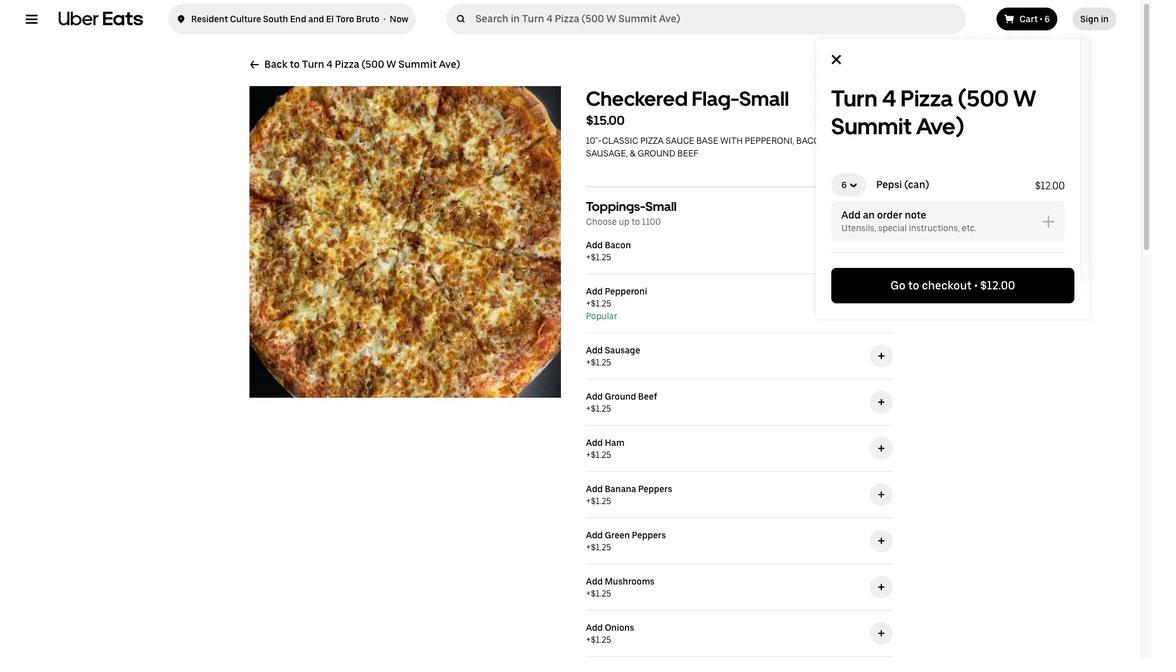 Task type: describe. For each thing, give the bounding box(es) containing it.
add for ham
[[586, 438, 603, 448]]

pepsi
[[877, 179, 902, 191]]

back to turn 4 pizza (500 w summit ave) link
[[249, 58, 461, 71]]

resident culture south end and el toro bruto • now
[[191, 14, 409, 24]]

sauce
[[666, 136, 695, 146]]

up
[[619, 217, 630, 227]]

main navigation menu image
[[25, 13, 38, 25]]

$15.00
[[586, 113, 625, 128]]

banana
[[605, 484, 637, 494]]

bacon,
[[797, 136, 829, 146]]

go to checkout • $12.00
[[891, 279, 1016, 292]]

etc.
[[962, 223, 977, 233]]

small inside toppings-small choose up to 1100
[[646, 199, 677, 214]]

pepperoni,
[[745, 136, 795, 146]]

2 vertical spatial 4
[[882, 85, 897, 112]]

add for onions
[[586, 623, 603, 633]]

back to turn 4 pizza (500 w summit ave)
[[264, 58, 461, 70]]

add for an
[[842, 209, 861, 221]]

summit inside turn 4 pizza (500 w summit ave)
[[832, 113, 912, 140]]

south
[[263, 14, 288, 24]]

1 vertical spatial pizza
[[335, 58, 360, 70]]

0 vertical spatial turn
[[859, 32, 885, 46]]

$1.25 inside add banana peppers + $1.25
[[591, 496, 611, 506]]

choose
[[586, 217, 617, 227]]

culture
[[230, 14, 261, 24]]

toro
[[336, 14, 354, 24]]

to for back
[[290, 58, 300, 70]]

subtotal element
[[981, 278, 1016, 293]]

sign
[[1081, 14, 1099, 24]]

flag-
[[692, 87, 740, 111]]

+ inside add ground beef + $1.25
[[586, 404, 591, 414]]

and
[[308, 14, 324, 24]]

ham
[[605, 438, 625, 448]]

0 vertical spatial turn 4 pizza (500 w summit ave)
[[859, 32, 1038, 46]]

+ inside 'add green peppers + $1.25'
[[586, 542, 591, 552]]

bruto
[[356, 14, 380, 24]]

add for banana
[[586, 484, 603, 494]]

sausage,
[[586, 148, 628, 158]]

plus image
[[1043, 215, 1055, 228]]

10"-
[[586, 136, 602, 146]]

pepperoni
[[605, 286, 647, 296]]

2 horizontal spatial w
[[1014, 85, 1037, 112]]

popular
[[586, 311, 618, 321]]

(500 inside turn 4 pizza (500 w summit ave)
[[958, 85, 1009, 112]]

checkered flag-small $15.00
[[586, 87, 790, 128]]

2 vertical spatial turn
[[832, 85, 878, 112]]

1 vertical spatial summit
[[399, 58, 437, 70]]

add pepperoni + $1.25 popular
[[586, 286, 647, 321]]

in
[[1101, 14, 1109, 24]]

$1.25 for ham
[[591, 450, 611, 460]]

0 horizontal spatial (500
[[362, 58, 384, 70]]

note
[[905, 209, 927, 221]]

+ for add onions + $1.25
[[586, 635, 591, 645]]

$1.25 inside 'add green peppers + $1.25'
[[591, 542, 611, 552]]

to for go
[[909, 279, 920, 292]]

2 horizontal spatial •
[[1040, 14, 1043, 24]]

ground
[[605, 391, 636, 402]]

an
[[863, 209, 875, 221]]

$1.25 for mushrooms
[[591, 588, 611, 599]]

add an order note utensils, special instructions, etc.
[[842, 209, 977, 233]]

add onions + $1.25
[[586, 623, 635, 645]]

add for bacon
[[586, 240, 603, 250]]

cart • 6
[[1020, 14, 1050, 24]]

1 vertical spatial w
[[387, 58, 396, 70]]

checkout
[[922, 279, 972, 292]]

+ for add mushrooms + $1.25
[[586, 588, 591, 599]]

$1.25 for sausage
[[591, 357, 611, 367]]

(can)
[[905, 179, 930, 191]]

$1.25 inside add ground beef + $1.25
[[591, 404, 611, 414]]

+ for add sausage + $1.25
[[586, 357, 591, 367]]

2 horizontal spatial summit
[[968, 32, 1011, 46]]

+ for add bacon + $1.25
[[586, 252, 591, 262]]

pizza
[[641, 136, 664, 146]]

mushrooms
[[605, 576, 655, 587]]

add for pepperoni
[[586, 286, 603, 296]]

instructions,
[[909, 223, 960, 233]]

1 vertical spatial 4
[[327, 58, 333, 70]]

add green peppers + $1.25
[[586, 530, 666, 552]]

1 vertical spatial turn
[[302, 58, 324, 70]]

uber eats home image
[[58, 11, 143, 27]]

green
[[605, 530, 630, 540]]



Task type: locate. For each thing, give the bounding box(es) containing it.
$1.25 down 'ham'
[[591, 450, 611, 460]]

classic
[[602, 136, 639, 146]]

+ inside add pepperoni + $1.25 popular
[[586, 298, 591, 308]]

$12.00 right "checkout"
[[981, 279, 1016, 292]]

6
[[1045, 14, 1050, 24]]

2 vertical spatial pizza
[[901, 85, 953, 112]]

add ground beef + $1.25
[[586, 391, 658, 414]]

5 $1.25 from the top
[[591, 450, 611, 460]]

$1.25 down "bacon"
[[591, 252, 611, 262]]

3 $1.25 from the top
[[591, 357, 611, 367]]

+ down add mushrooms + $1.25
[[586, 635, 591, 645]]

turn 4 pizza (500 w summit ave)
[[859, 32, 1038, 46], [832, 85, 1037, 140]]

0 horizontal spatial w
[[387, 58, 396, 70]]

•
[[384, 14, 386, 24], [1040, 14, 1043, 24], [975, 279, 978, 292]]

onions
[[605, 623, 635, 633]]

2 vertical spatial w
[[1014, 85, 1037, 112]]

toppings-small choose up to 1100
[[586, 199, 677, 227]]

+ down popular
[[586, 357, 591, 367]]

now
[[390, 14, 409, 24]]

+ inside add onions + $1.25
[[586, 635, 591, 645]]

$1.25 down onions at the bottom of the page
[[591, 635, 611, 645]]

add bacon + $1.25
[[586, 240, 631, 262]]

3 + from the top
[[586, 357, 591, 367]]

1 horizontal spatial •
[[975, 279, 978, 292]]

2 horizontal spatial ave)
[[1014, 32, 1038, 46]]

0 horizontal spatial ave)
[[439, 58, 461, 70]]

add left mushrooms
[[586, 576, 603, 587]]

+ for add ham + $1.25
[[586, 450, 591, 460]]

4 $1.25 from the top
[[591, 404, 611, 414]]

0 vertical spatial ave)
[[1014, 32, 1038, 46]]

small inside checkered flag-small $15.00
[[740, 87, 790, 111]]

pepsi (can)
[[877, 179, 930, 191]]

$1.25 down sausage at the right bottom
[[591, 357, 611, 367]]

0 horizontal spatial to
[[290, 58, 300, 70]]

summit
[[968, 32, 1011, 46], [399, 58, 437, 70], [832, 113, 912, 140]]

2 vertical spatial ave)
[[917, 113, 965, 140]]

ground
[[638, 148, 676, 158]]

0 vertical spatial peppers
[[638, 484, 673, 494]]

$12.00 up plus icon
[[1036, 180, 1065, 192]]

0 horizontal spatial •
[[384, 14, 386, 24]]

+ inside add ham + $1.25
[[586, 450, 591, 460]]

1 + from the top
[[586, 252, 591, 262]]

add ham + $1.25
[[586, 438, 625, 460]]

1 horizontal spatial to
[[632, 217, 640, 227]]

add for sausage
[[586, 345, 603, 355]]

$1.25 down banana
[[591, 496, 611, 506]]

+ up add ham + $1.25
[[586, 404, 591, 414]]

add inside add an order note utensils, special instructions, etc.
[[842, 209, 861, 221]]

peppers
[[638, 484, 673, 494], [632, 530, 666, 540]]

small
[[740, 87, 790, 111], [646, 199, 677, 214]]

add left ground
[[586, 391, 603, 402]]

peppers right "green"
[[632, 530, 666, 540]]

end
[[290, 14, 306, 24]]

add up popular
[[586, 286, 603, 296]]

add inside add pepperoni + $1.25 popular
[[586, 286, 603, 296]]

0 horizontal spatial summit
[[399, 58, 437, 70]]

$1.25 for onions
[[591, 635, 611, 645]]

7 + from the top
[[586, 542, 591, 552]]

bacon
[[605, 240, 631, 250]]

$1.25 inside add pepperoni + $1.25 popular
[[591, 298, 611, 308]]

$1.25 for pepperoni
[[591, 298, 611, 308]]

toppings-
[[586, 199, 646, 214]]

add inside add ham + $1.25
[[586, 438, 603, 448]]

add left 'ham'
[[586, 438, 603, 448]]

1 $1.25 from the top
[[591, 252, 611, 262]]

base
[[697, 136, 719, 146]]

0 vertical spatial (500
[[927, 32, 952, 46]]

add left banana
[[586, 484, 603, 494]]

0 vertical spatial summit
[[968, 32, 1011, 46]]

go
[[891, 279, 906, 292]]

+ inside add mushrooms + $1.25
[[586, 588, 591, 599]]

to inside toppings-small choose up to 1100
[[632, 217, 640, 227]]

add
[[842, 209, 861, 221], [586, 240, 603, 250], [586, 286, 603, 296], [586, 345, 603, 355], [586, 391, 603, 402], [586, 438, 603, 448], [586, 484, 603, 494], [586, 530, 603, 540], [586, 576, 603, 587], [586, 623, 603, 633]]

1 horizontal spatial summit
[[832, 113, 912, 140]]

6 $1.25 from the top
[[591, 496, 611, 506]]

add left sausage at the right bottom
[[586, 345, 603, 355]]

4 + from the top
[[586, 404, 591, 414]]

peppers for add banana peppers
[[638, 484, 673, 494]]

1100
[[642, 217, 661, 227]]

$1.25 inside add mushrooms + $1.25
[[591, 588, 611, 599]]

add inside add bacon + $1.25
[[586, 240, 603, 250]]

$1.25 down mushrooms
[[591, 588, 611, 599]]

add left "bacon"
[[586, 240, 603, 250]]

+ inside add banana peppers + $1.25
[[586, 496, 591, 506]]

+ inside add bacon + $1.25
[[586, 252, 591, 262]]

el
[[326, 14, 334, 24]]

5 + from the top
[[586, 450, 591, 460]]

add inside add sausage + $1.25
[[586, 345, 603, 355]]

add inside 'add green peppers + $1.25'
[[586, 530, 603, 540]]

sausage
[[605, 345, 641, 355]]

small up pepperoni,
[[740, 87, 790, 111]]

beef
[[678, 148, 699, 158]]

with
[[721, 136, 743, 146]]

1 vertical spatial (500
[[362, 58, 384, 70]]

checkered
[[586, 87, 688, 111]]

order
[[877, 209, 903, 221]]

peppers inside 'add green peppers + $1.25'
[[632, 530, 666, 540]]

to right go
[[909, 279, 920, 292]]

2 vertical spatial to
[[909, 279, 920, 292]]

ham,
[[831, 136, 853, 146]]

add banana peppers + $1.25
[[586, 484, 673, 506]]

sign in link
[[1073, 8, 1117, 30]]

1 horizontal spatial (500
[[927, 32, 952, 46]]

$1.25 inside add sausage + $1.25
[[591, 357, 611, 367]]

+ up popular
[[586, 298, 591, 308]]

pizza
[[897, 32, 924, 46], [335, 58, 360, 70], [901, 85, 953, 112]]

$1.25
[[591, 252, 611, 262], [591, 298, 611, 308], [591, 357, 611, 367], [591, 404, 611, 414], [591, 450, 611, 460], [591, 496, 611, 506], [591, 542, 611, 552], [591, 588, 611, 599], [591, 635, 611, 645]]

ave)
[[1014, 32, 1038, 46], [439, 58, 461, 70], [917, 113, 965, 140]]

0 vertical spatial 4
[[887, 32, 894, 46]]

beef
[[638, 391, 658, 402]]

add sausage + $1.25
[[586, 345, 641, 367]]

7 $1.25 from the top
[[591, 542, 611, 552]]

10"-classic pizza sauce base with pepperoni, bacon, ham, sausage, & ground beef
[[586, 136, 853, 158]]

0 vertical spatial w
[[955, 32, 966, 46]]

cart
[[1020, 14, 1038, 24]]

+ down add ham + $1.25
[[586, 496, 591, 506]]

$1.25 inside add ham + $1.25
[[591, 450, 611, 460]]

8 + from the top
[[586, 588, 591, 599]]

to
[[290, 58, 300, 70], [632, 217, 640, 227], [909, 279, 920, 292]]

2 vertical spatial (500
[[958, 85, 1009, 112]]

+ up add onions + $1.25
[[586, 588, 591, 599]]

add inside add ground beef + $1.25
[[586, 391, 603, 402]]

add left "green"
[[586, 530, 603, 540]]

0 vertical spatial small
[[740, 87, 790, 111]]

to right up
[[632, 217, 640, 227]]

+ for add pepperoni + $1.25 popular
[[586, 298, 591, 308]]

0 horizontal spatial $12.00
[[981, 279, 1016, 292]]

6 + from the top
[[586, 496, 591, 506]]

0 vertical spatial pizza
[[897, 32, 924, 46]]

+ down the choose
[[586, 252, 591, 262]]

$1.25 down ground
[[591, 404, 611, 414]]

+
[[586, 252, 591, 262], [586, 298, 591, 308], [586, 357, 591, 367], [586, 404, 591, 414], [586, 450, 591, 460], [586, 496, 591, 506], [586, 542, 591, 552], [586, 588, 591, 599], [586, 635, 591, 645]]

1 horizontal spatial $12.00
[[1036, 180, 1065, 192]]

add up utensils,
[[842, 209, 861, 221]]

resident
[[191, 14, 228, 24]]

$1.25 for bacon
[[591, 252, 611, 262]]

1 vertical spatial ave)
[[439, 58, 461, 70]]

peppers for add green peppers
[[632, 530, 666, 540]]

w
[[955, 32, 966, 46], [387, 58, 396, 70], [1014, 85, 1037, 112]]

1 vertical spatial to
[[632, 217, 640, 227]]

1 vertical spatial $12.00
[[981, 279, 1016, 292]]

9 $1.25 from the top
[[591, 635, 611, 645]]

special
[[879, 223, 907, 233]]

4
[[887, 32, 894, 46], [327, 58, 333, 70], [882, 85, 897, 112]]

(500
[[927, 32, 952, 46], [362, 58, 384, 70], [958, 85, 1009, 112]]

+ inside add sausage + $1.25
[[586, 357, 591, 367]]

1 vertical spatial peppers
[[632, 530, 666, 540]]

utensils,
[[842, 223, 877, 233]]

small up 1100
[[646, 199, 677, 214]]

add inside add banana peppers + $1.25
[[586, 484, 603, 494]]

add for green
[[586, 530, 603, 540]]

0 vertical spatial $12.00
[[1036, 180, 1065, 192]]

add inside add onions + $1.25
[[586, 623, 603, 633]]

+ up add banana peppers + $1.25 in the right bottom of the page
[[586, 450, 591, 460]]

$12.00
[[1036, 180, 1065, 192], [981, 279, 1016, 292]]

$1.25 inside add onions + $1.25
[[591, 635, 611, 645]]

1 vertical spatial small
[[646, 199, 677, 214]]

turn
[[859, 32, 885, 46], [302, 58, 324, 70], [832, 85, 878, 112]]

add for mushrooms
[[586, 576, 603, 587]]

$1.25 down "green"
[[591, 542, 611, 552]]

1 horizontal spatial ave)
[[917, 113, 965, 140]]

add mushrooms + $1.25
[[586, 576, 655, 599]]

back
[[264, 58, 288, 70]]

1 horizontal spatial w
[[955, 32, 966, 46]]

$1.25 up popular
[[591, 298, 611, 308]]

add for ground
[[586, 391, 603, 402]]

peppers inside add banana peppers + $1.25
[[638, 484, 673, 494]]

1 vertical spatial turn 4 pizza (500 w summit ave)
[[832, 85, 1037, 140]]

&
[[630, 148, 636, 158]]

• left now on the left top of the page
[[384, 14, 386, 24]]

+ up add mushrooms + $1.25
[[586, 542, 591, 552]]

to inside back to turn 4 pizza (500 w summit ave) link
[[290, 58, 300, 70]]

Search in Turn 4 Pizza (500 W Summit Ave) text field
[[476, 13, 962, 25]]

9 + from the top
[[586, 635, 591, 645]]

2 + from the top
[[586, 298, 591, 308]]

8 $1.25 from the top
[[591, 588, 611, 599]]

0 vertical spatial to
[[290, 58, 300, 70]]

• left subtotal element
[[975, 279, 978, 292]]

2 vertical spatial summit
[[832, 113, 912, 140]]

$1.25 inside add bacon + $1.25
[[591, 252, 611, 262]]

peppers right banana
[[638, 484, 673, 494]]

2 horizontal spatial (500
[[958, 85, 1009, 112]]

2 $1.25 from the top
[[591, 298, 611, 308]]

2 horizontal spatial to
[[909, 279, 920, 292]]

to right back
[[290, 58, 300, 70]]

0 horizontal spatial small
[[646, 199, 677, 214]]

1 horizontal spatial small
[[740, 87, 790, 111]]

add left onions at the bottom of the page
[[586, 623, 603, 633]]

sign in
[[1081, 14, 1109, 24]]

• left 6
[[1040, 14, 1043, 24]]

add inside add mushrooms + $1.25
[[586, 576, 603, 587]]

deliver to image
[[176, 11, 186, 27]]



Task type: vqa. For each thing, say whether or not it's contained in the screenshot.
topmost mozzarella
no



